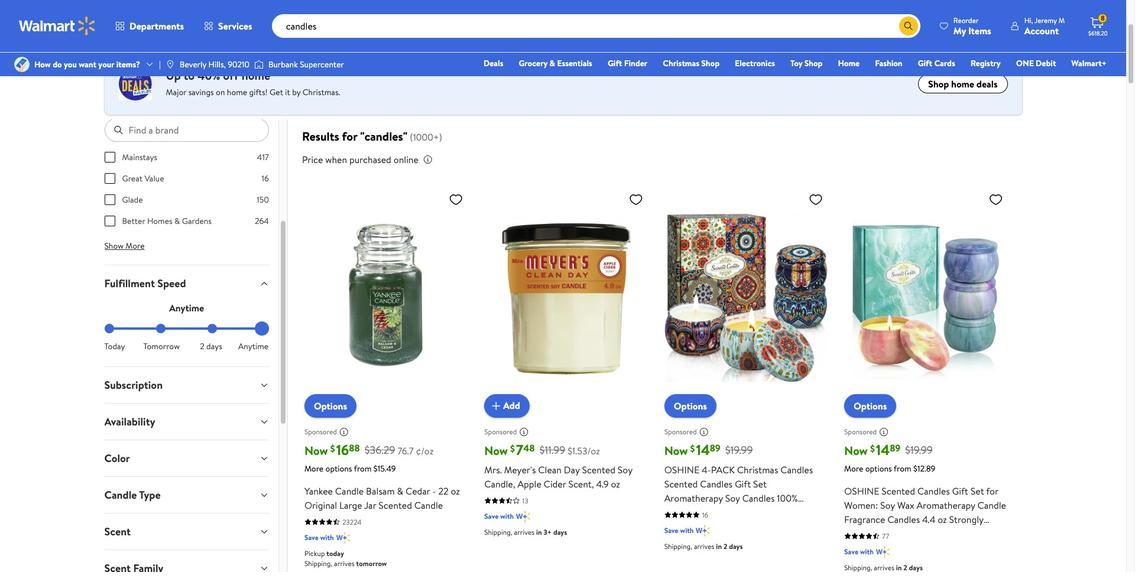Task type: describe. For each thing, give the bounding box(es) containing it.
reorder
[[954, 15, 979, 25]]

with for walmart plus icon to the left
[[320, 533, 334, 543]]

1 vertical spatial 2
[[724, 541, 727, 552]]

save for walmart plus image
[[844, 547, 859, 557]]

walmart plus image for 7
[[516, 511, 530, 523]]

options inside now $ 16 88 $36.29 76.7 ¢/oz more options from $15.49
[[326, 463, 352, 475]]

yankee candle link
[[317, 0, 379, 20]]

subscription
[[104, 378, 163, 393]]

yankee candle balsam & cedar - 22 oz original large jar scented candle image
[[304, 187, 468, 408]]

color
[[104, 451, 130, 466]]

1 horizontal spatial better homes & gardens
[[542, 0, 580, 28]]

shop home deals
[[928, 78, 998, 91]]

oshine 4-pack christmas candles scented candles gift set aromatherapy soy candles 100% natural soy 4.4 oz strongly fragrance stress relief for mother's day,valentine's day,birthday,anniversary image
[[664, 187, 828, 408]]

up
[[166, 67, 181, 83]]

christmas shop link
[[658, 57, 725, 70]]

& inside better homes & gardens
[[573, 6, 580, 19]]

candles up essential
[[888, 513, 920, 526]]

my
[[954, 24, 966, 37]]

christmas up services dropdown button
[[256, 0, 298, 10]]

purchased
[[349, 153, 391, 166]]

now $ 16 88 $36.29 76.7 ¢/oz more options from $15.49
[[304, 440, 434, 475]]

$19.99 for now $ 14 89 $19.99 more options from $12.89
[[905, 443, 933, 458]]

hi,
[[1025, 15, 1033, 25]]

search icon image
[[904, 21, 913, 31]]

gardens inside brand group
[[182, 215, 212, 227]]

sponsored for oshine 4-pack christmas candles scented candles gift set aromatherapy soy candles 100% natural soy 4.4 oz strongly fragrance stress relief for mother's day,valentine's day,birthday,anniversary
[[664, 427, 697, 437]]

add to favorites list, oshine 4-pack christmas candles scented candles gift set aromatherapy soy candles 100% natural soy 4.4 oz strongly fragrance stress relief for mother's day,valentine's day,birthday,anniversary image
[[809, 192, 823, 207]]

scented inside yankee candle balsam & cedar - 22 oz original large jar scented candle
[[379, 499, 412, 512]]

save with for 7's walmart plus icon
[[484, 511, 514, 521]]

deals link
[[478, 57, 509, 70]]

oz inside yankee candle balsam & cedar - 22 oz original large jar scented candle
[[451, 485, 460, 498]]

hi, jeremy m account
[[1025, 15, 1065, 37]]

electronics
[[735, 57, 775, 69]]

up to 40% off home major savings on home gifts! get it by christmas.
[[166, 67, 340, 98]]

brand group
[[104, 151, 269, 237]]

speed
[[157, 276, 186, 291]]

gift finder link
[[602, 57, 653, 70]]

now $ 7 48 $11.99 $1.53/oz mrs. meyer's clean day scented soy candle, apple cider scent, 4.9 oz
[[484, 440, 633, 491]]

yankee for yankee candle
[[334, 0, 362, 10]]

apple
[[518, 478, 542, 491]]

shop for christmas shop
[[701, 57, 720, 69]]

anytime inside how fast do you want your order? option group
[[238, 341, 269, 352]]

oz inside the now $ 14 89 $19.99 oshine 4-pack christmas candles scented candles gift set aromatherapy soy candles 100% natural soy 4.4 oz strongly fragrance stress relief for mother's day,valentine's day,birthday,anniversary
[[730, 506, 739, 519]]

Today radio
[[104, 324, 114, 334]]

day,valentine's
[[664, 534, 726, 547]]

fulfillment speed button
[[95, 266, 278, 302]]

items?
[[116, 59, 140, 70]]

home
[[838, 57, 860, 69]]

birthday
[[959, 541, 993, 554]]

fragrance down women:
[[844, 513, 885, 526]]

today
[[327, 549, 344, 559]]

to
[[184, 67, 195, 83]]

ad disclaimer and feedback image for 14
[[879, 427, 889, 437]]

options link for 16
[[304, 394, 357, 418]]

$ for now $ 16 88 $36.29 76.7 ¢/oz more options from $15.49
[[330, 442, 335, 455]]

89 for now $ 14 89 $19.99 more options from $12.89
[[890, 442, 901, 455]]

now for now $ 14 89 $19.99 oshine 4-pack christmas candles scented candles gift set aromatherapy soy candles 100% natural soy 4.4 oz strongly fragrance stress relief for mother's day,valentine's day,birthday,anniversary
[[664, 443, 688, 459]]

90210
[[228, 59, 249, 70]]

set inside the now $ 14 89 $19.99 oshine 4-pack christmas candles scented candles gift set aromatherapy soy candles 100% natural soy 4.4 oz strongly fragrance stress relief for mother's day,valentine's day,birthday,anniversary
[[753, 478, 767, 491]]

oz inside oshine scented candles gift set for women: soy wax aromatherapy candle fragrance candles 4.4 oz strongly fragrance essential oils for stress relief halloween christmas birthday mother's day
[[938, 513, 947, 526]]

votive candles
[[900, 0, 931, 19]]

mrs. meyer's clean day scented soy candle, apple cider scent, 4.9 oz image
[[484, 187, 648, 408]]

candles down pack
[[700, 478, 733, 491]]

soy inside now $ 7 48 $11.99 $1.53/oz mrs. meyer's clean day scented soy candle, apple cider scent, 4.9 oz
[[618, 463, 633, 476]]

burbank supercenter
[[268, 59, 344, 70]]

glade
[[122, 194, 143, 206]]

great value
[[122, 173, 164, 185]]

 image for burbank supercenter
[[254, 59, 264, 70]]

meyer's
[[504, 463, 536, 476]]

oshine scented candles gift set for women: soy wax aromatherapy candle fragrance candles 4.4 oz strongly fragrance essential oils for stress relief halloween christmas birthday mother's day image
[[844, 187, 1008, 408]]

¢/oz
[[416, 444, 434, 457]]

shipping, arrives in 2 days
[[664, 541, 743, 552]]

today
[[104, 341, 125, 352]]

walmart plus image
[[876, 546, 890, 558]]

arrives for 14
[[694, 541, 715, 552]]

supercenter
[[300, 59, 344, 70]]

scent,
[[568, 478, 594, 491]]

days for 14
[[729, 541, 743, 552]]

$618.20
[[1089, 29, 1108, 37]]

Anytime radio
[[259, 324, 269, 334]]

|
[[159, 59, 161, 70]]

48
[[523, 442, 535, 455]]

ad disclaimer and feedback image for 16
[[339, 427, 349, 437]]

burbank
[[268, 59, 298, 70]]

christmas inside oshine scented candles gift set for women: soy wax aromatherapy candle fragrance candles 4.4 oz strongly fragrance essential oils for stress relief halloween christmas birthday mother's day
[[916, 541, 957, 554]]

gift inside the now $ 14 89 $19.99 oshine 4-pack christmas candles scented candles gift set aromatherapy soy candles 100% natural soy 4.4 oz strongly fragrance stress relief for mother's day,valentine's day,birthday,anniversary
[[735, 478, 751, 491]]

it
[[285, 86, 290, 98]]

for up birthday
[[986, 485, 999, 498]]

beverly hills, 90210
[[180, 59, 249, 70]]

registry
[[971, 57, 1001, 69]]

toy
[[791, 57, 803, 69]]

stress inside the now $ 14 89 $19.99 oshine 4-pack christmas candles scented candles gift set aromatherapy soy candles 100% natural soy 4.4 oz strongly fragrance stress relief for mother's day,valentine's day,birthday,anniversary
[[664, 520, 689, 533]]

one debit
[[1016, 57, 1056, 69]]

add button
[[484, 394, 530, 418]]

account
[[1025, 24, 1059, 37]]

departments
[[129, 20, 184, 33]]

legal information image
[[423, 155, 433, 164]]

in for 7
[[536, 527, 542, 537]]

homes inside brand group
[[147, 215, 172, 227]]

candles down $12.89
[[918, 485, 950, 498]]

show more
[[104, 240, 145, 252]]

100%
[[777, 492, 798, 505]]

jeremy
[[1035, 15, 1057, 25]]

christmas candles
[[256, 0, 298, 19]]

walmart plus image for 14
[[696, 525, 710, 537]]

price
[[302, 153, 323, 166]]

shipping, arrives in 3+ days
[[484, 527, 567, 537]]

add to favorites list, mrs. meyer's clean day scented soy candle, apple cider scent, 4.9 oz image
[[629, 192, 643, 207]]

8
[[1101, 13, 1105, 23]]

grocery & essentials link
[[514, 57, 598, 70]]

now for now $ 7 48 $11.99 $1.53/oz mrs. meyer's clean day scented soy candle, apple cider scent, 4.9 oz
[[484, 443, 508, 459]]

candle up supercenter
[[334, 6, 362, 19]]

do
[[53, 59, 62, 70]]

add
[[503, 399, 520, 412]]

0 vertical spatial anytime
[[169, 302, 204, 315]]

4.9
[[596, 478, 609, 491]]

$19.99 for now $ 14 89 $19.99 oshine 4-pack christmas candles scented candles gift set aromatherapy soy candles 100% natural soy 4.4 oz strongly fragrance stress relief for mother's day,valentine's day,birthday,anniversary
[[725, 443, 753, 458]]

& inside yankee candle balsam & cedar - 22 oz original large jar scented candle
[[397, 485, 403, 498]]

strongly inside the now $ 14 89 $19.99 oshine 4-pack christmas candles scented candles gift set aromatherapy soy candles 100% natural soy 4.4 oz strongly fragrance stress relief for mother's day,valentine's day,birthday,anniversary
[[741, 506, 775, 519]]

candle inside 'dropdown button'
[[104, 488, 137, 503]]

how fast do you want your order? option group
[[104, 324, 269, 352]]

christmas right finder
[[663, 57, 700, 69]]

home link
[[833, 57, 865, 70]]

$ for now $ 14 89 $19.99 more options from $12.89
[[870, 442, 875, 455]]

$ for now $ 7 48 $11.99 $1.53/oz mrs. meyer's clean day scented soy candle, apple cider scent, 4.9 oz
[[510, 442, 515, 455]]

aromatherapy inside oshine scented candles gift set for women: soy wax aromatherapy candle fragrance candles 4.4 oz strongly fragrance essential oils for stress relief halloween christmas birthday mother's day
[[917, 499, 975, 512]]

show more button
[[95, 237, 154, 255]]

options link for 14
[[844, 394, 897, 418]]

home up gifts!
[[242, 67, 270, 83]]

tealight candles
[[687, 0, 719, 19]]

2 horizontal spatial shop
[[928, 78, 949, 91]]

candle type tab
[[95, 477, 278, 513]]

candle inside oshine scented candles gift set for women: soy wax aromatherapy candle fragrance candles 4.4 oz strongly fragrance essential oils for stress relief halloween christmas birthday mother's day
[[978, 499, 1006, 512]]

2 vertical spatial 16
[[702, 510, 709, 520]]

price when purchased online
[[302, 153, 419, 166]]

gift left finder
[[608, 57, 622, 69]]

relief inside oshine scented candles gift set for women: soy wax aromatherapy candle fragrance candles 4.4 oz strongly fragrance essential oils for stress relief halloween christmas birthday mother's day
[[844, 541, 868, 554]]

jar
[[364, 499, 376, 512]]

Search search field
[[272, 14, 921, 38]]

3+
[[544, 527, 552, 537]]

more inside show more button
[[126, 240, 145, 252]]

electronics link
[[730, 57, 781, 70]]

results for "candles" (1000+)
[[302, 128, 442, 144]]

candles left 100%
[[742, 492, 775, 505]]

more inside now $ 16 88 $36.29 76.7 ¢/oz more options from $15.49
[[304, 463, 324, 475]]

2 days
[[200, 341, 222, 352]]

16 inside now $ 16 88 $36.29 76.7 ¢/oz more options from $15.49
[[336, 440, 349, 460]]

cedar
[[406, 485, 430, 498]]

add to favorites list, yankee candle balsam & cedar - 22 oz original large jar scented candle image
[[449, 192, 463, 207]]

mother's inside oshine scented candles gift set for women: soy wax aromatherapy candle fragrance candles 4.4 oz strongly fragrance essential oils for stress relief halloween christmas birthday mother's day
[[844, 556, 881, 569]]

oils
[[926, 527, 942, 540]]

mrs.
[[484, 463, 502, 476]]

shipping, inside pickup today shipping, arrives tomorrow
[[304, 559, 332, 569]]

shipping, for 14
[[664, 541, 692, 552]]

value
[[145, 173, 164, 185]]

4.4 inside oshine scented candles gift set for women: soy wax aromatherapy candle fragrance candles 4.4 oz strongly fragrance essential oils for stress relief halloween christmas birthday mother's day
[[922, 513, 936, 526]]

gift inside oshine scented candles gift set for women: soy wax aromatherapy candle fragrance candles 4.4 oz strongly fragrance essential oils for stress relief halloween christmas birthday mother's day
[[952, 485, 969, 498]]

home left deals
[[951, 78, 974, 91]]

gardens inside better homes & gardens
[[544, 15, 578, 28]]

walmart image
[[19, 17, 96, 35]]

7
[[516, 440, 523, 460]]

scented inside now $ 7 48 $11.99 $1.53/oz mrs. meyer's clean day scented soy candle, apple cider scent, 4.9 oz
[[582, 463, 616, 476]]

results
[[302, 128, 339, 144]]

your
[[98, 59, 114, 70]]

oshine inside oshine scented candles gift set for women: soy wax aromatherapy candle fragrance candles 4.4 oz strongly fragrance essential oils for stress relief halloween christmas birthday mother's day
[[844, 485, 880, 498]]

grocery
[[519, 57, 548, 69]]

save with for walmart plus icon to the left
[[304, 533, 334, 543]]

save with for walmart plus icon related to 14
[[664, 525, 694, 536]]

halloween
[[871, 541, 913, 554]]

items
[[968, 24, 991, 37]]

save with for walmart plus image
[[844, 547, 874, 557]]



Task type: locate. For each thing, give the bounding box(es) containing it.
for right oils
[[944, 527, 956, 540]]

ad disclaimer and feedback image
[[519, 427, 529, 437], [699, 427, 709, 437]]

arrives inside pickup today shipping, arrives tomorrow
[[334, 559, 355, 569]]

89 inside the now $ 14 89 $19.99 oshine 4-pack christmas candles scented candles gift set aromatherapy soy candles 100% natural soy 4.4 oz strongly fragrance stress relief for mother's day,valentine's day,birthday,anniversary
[[710, 442, 721, 455]]

1 horizontal spatial more
[[304, 463, 324, 475]]

0 vertical spatial gardens
[[544, 15, 578, 28]]

candles up search icon
[[900, 6, 931, 19]]

soy inside oshine scented candles gift set for women: soy wax aromatherapy candle fragrance candles 4.4 oz strongly fragrance essential oils for stress relief halloween christmas birthday mother's day
[[880, 499, 895, 512]]

day up scent,
[[564, 463, 580, 476]]

1 horizontal spatial oshine
[[844, 485, 880, 498]]

1 now from the left
[[304, 443, 328, 459]]

sponsored for mrs. meyer's clean day scented soy candle, apple cider scent, 4.9 oz
[[484, 427, 517, 437]]

0 horizontal spatial options
[[314, 400, 347, 413]]

0 horizontal spatial more
[[126, 240, 145, 252]]

2 from from the left
[[894, 463, 912, 475]]

$ inside the now $ 14 89 $19.99 oshine 4-pack christmas candles scented candles gift set aromatherapy soy candles 100% natural soy 4.4 oz strongly fragrance stress relief for mother's day,valentine's day,birthday,anniversary
[[690, 442, 695, 455]]

 image for beverly hills, 90210
[[165, 60, 175, 69]]

christmas inside the now $ 14 89 $19.99 oshine 4-pack christmas candles scented candles gift set aromatherapy soy candles 100% natural soy 4.4 oz strongly fragrance stress relief for mother's day,valentine's day,birthday,anniversary
[[737, 463, 778, 476]]

1 horizontal spatial 16
[[336, 440, 349, 460]]

from inside now $ 14 89 $19.99 more options from $12.89
[[894, 463, 912, 475]]

availability
[[104, 415, 155, 429]]

0 horizontal spatial walmart plus image
[[336, 532, 350, 544]]

None checkbox
[[104, 152, 115, 163], [104, 195, 115, 205], [104, 152, 115, 163], [104, 195, 115, 205]]

deals
[[484, 57, 503, 69]]

2 sponsored from the left
[[484, 427, 517, 437]]

23224
[[342, 517, 362, 527]]

0 horizontal spatial ad disclaimer and feedback image
[[339, 427, 349, 437]]

better homes & gardens link
[[530, 0, 592, 29]]

1 vertical spatial day
[[883, 556, 899, 569]]

1 horizontal spatial  image
[[254, 59, 264, 70]]

ad disclaimer and feedback image
[[339, 427, 349, 437], [879, 427, 889, 437]]

now inside now $ 16 88 $36.29 76.7 ¢/oz more options from $15.49
[[304, 443, 328, 459]]

0 vertical spatial yankee
[[334, 0, 362, 10]]

shipping, down candle, in the bottom of the page
[[484, 527, 512, 537]]

aromatherapy
[[664, 492, 723, 505], [917, 499, 975, 512]]

0 horizontal spatial homes
[[147, 215, 172, 227]]

stress
[[664, 520, 689, 533], [958, 527, 983, 540]]

set inside oshine scented candles gift set for women: soy wax aromatherapy candle fragrance candles 4.4 oz strongly fragrance essential oils for stress relief halloween christmas birthday mother's day
[[971, 485, 984, 498]]

better
[[548, 0, 574, 10], [122, 215, 145, 227]]

more up original
[[304, 463, 324, 475]]

options down 88
[[326, 463, 352, 475]]

candles for tealight
[[687, 6, 718, 19]]

0 horizontal spatial aromatherapy
[[664, 492, 723, 505]]

oshine inside the now $ 14 89 $19.99 oshine 4-pack christmas candles scented candles gift set aromatherapy soy candles 100% natural soy 4.4 oz strongly fragrance stress relief for mother's day,valentine's day,birthday,anniversary
[[664, 463, 700, 476]]

0 horizontal spatial better homes & gardens
[[122, 215, 212, 227]]

days right the 3+
[[553, 527, 567, 537]]

availability button
[[95, 404, 278, 440]]

mother's up day,birthday,anniversary
[[732, 520, 768, 533]]

-
[[433, 485, 436, 498]]

yankee for yankee candle balsam & cedar - 22 oz original large jar scented candle
[[304, 485, 333, 498]]

1 89 from the left
[[710, 442, 721, 455]]

1 vertical spatial relief
[[844, 541, 868, 554]]

days for 7
[[553, 527, 567, 537]]

1 horizontal spatial 89
[[890, 442, 901, 455]]

candles up "home" link
[[829, 6, 860, 19]]

0 horizontal spatial stress
[[664, 520, 689, 533]]

0 vertical spatial mother's
[[732, 520, 768, 533]]

day inside now $ 7 48 $11.99 $1.53/oz mrs. meyer's clean day scented soy candle, apple cider scent, 4.9 oz
[[564, 463, 580, 476]]

Walmart Site-Wide search field
[[272, 14, 921, 38]]

yankee candle balsam & cedar - 22 oz original large jar scented candle
[[304, 485, 460, 512]]

for up shipping, arrives in 2 days
[[717, 520, 729, 533]]

toy shop
[[791, 57, 823, 69]]

1 $19.99 from the left
[[725, 443, 753, 458]]

scented inside oshine scented candles gift set for women: soy wax aromatherapy candle fragrance candles 4.4 oz strongly fragrance essential oils for stress relief halloween christmas birthday mother's day
[[882, 485, 915, 498]]

0 horizontal spatial 89
[[710, 442, 721, 455]]

aromatherapy up oils
[[917, 499, 975, 512]]

4 now from the left
[[844, 443, 868, 459]]

availability tab
[[95, 404, 278, 440]]

more right show
[[126, 240, 145, 252]]

arrives left the tomorrow at the left bottom
[[334, 559, 355, 569]]

89 up wax
[[890, 442, 901, 455]]

1 horizontal spatial shipping,
[[484, 527, 512, 537]]

more
[[126, 240, 145, 252], [304, 463, 324, 475], [844, 463, 864, 475]]

tomorrow
[[143, 341, 180, 352]]

fragrance up walmart plus image
[[844, 527, 885, 540]]

better homes & gardens down the glade
[[122, 215, 212, 227]]

better homes & gardens up grocery & essentials link
[[542, 0, 580, 28]]

1 options link from the left
[[304, 394, 357, 418]]

2 horizontal spatial options link
[[844, 394, 897, 418]]

 image
[[254, 59, 264, 70], [165, 60, 175, 69]]

$ for now $ 14 89 $19.99 oshine 4-pack christmas candles scented candles gift set aromatherapy soy candles 100% natural soy 4.4 oz strongly fragrance stress relief for mother's day,valentine's day,birthday,anniversary
[[690, 442, 695, 455]]

options link
[[304, 394, 357, 418], [664, 394, 717, 418], [844, 394, 897, 418]]

christmas right pack
[[737, 463, 778, 476]]

options
[[326, 463, 352, 475], [866, 463, 892, 475]]

scented up natural
[[664, 478, 698, 491]]

get
[[270, 86, 283, 98]]

2 ad disclaimer and feedback image from the left
[[879, 427, 889, 437]]

options
[[314, 400, 347, 413], [674, 400, 707, 413], [854, 400, 887, 413]]

None checkbox
[[104, 173, 115, 184], [104, 216, 115, 227], [104, 173, 115, 184], [104, 216, 115, 227]]

aromatherapy inside the now $ 14 89 $19.99 oshine 4-pack christmas candles scented candles gift set aromatherapy soy candles 100% natural soy 4.4 oz strongly fragrance stress relief for mother's day,valentine's day,birthday,anniversary
[[664, 492, 723, 505]]

want
[[79, 59, 96, 70]]

2 $19.99 from the left
[[905, 443, 933, 458]]

264
[[255, 215, 269, 227]]

oz right the 22
[[451, 485, 460, 498]]

14 inside the now $ 14 89 $19.99 oshine 4-pack christmas candles scented candles gift set aromatherapy soy candles 100% natural soy 4.4 oz strongly fragrance stress relief for mother's day,valentine's day,birthday,anniversary
[[696, 440, 710, 460]]

4 sponsored from the left
[[844, 427, 877, 437]]

candle up birthday
[[978, 499, 1006, 512]]

"candles"
[[360, 128, 408, 144]]

3 candles from the left
[[829, 6, 860, 19]]

mother's inside the now $ 14 89 $19.99 oshine 4-pack christmas candles scented candles gift set aromatherapy soy candles 100% natural soy 4.4 oz strongly fragrance stress relief for mother's day,valentine's day,birthday,anniversary
[[732, 520, 768, 533]]

 image
[[14, 57, 30, 72]]

16 down 417
[[262, 173, 269, 185]]

departments button
[[105, 12, 194, 40]]

$11.99
[[540, 443, 565, 458]]

grocery & essentials
[[519, 57, 592, 69]]

2 horizontal spatial 16
[[702, 510, 709, 520]]

better inside brand group
[[122, 215, 145, 227]]

1 horizontal spatial options
[[866, 463, 892, 475]]

0 vertical spatial 16
[[262, 173, 269, 185]]

2 inside how fast do you want your order? option group
[[200, 341, 204, 352]]

candles inside christmas candles
[[262, 6, 292, 19]]

for
[[342, 128, 357, 144], [986, 485, 999, 498], [717, 520, 729, 533], [944, 527, 956, 540]]

0 horizontal spatial better
[[122, 215, 145, 227]]

1 horizontal spatial shop
[[805, 57, 823, 69]]

0 vertical spatial relief
[[691, 520, 715, 533]]

scented inside the now $ 14 89 $19.99 oshine 4-pack christmas candles scented candles gift set aromatherapy soy candles 100% natural soy 4.4 oz strongly fragrance stress relief for mother's day,valentine's day,birthday,anniversary
[[664, 478, 698, 491]]

shipping, left the tomorrow at the left bottom
[[304, 559, 332, 569]]

1 horizontal spatial walmart plus image
[[516, 511, 530, 523]]

candles for votive
[[900, 6, 931, 19]]

save left walmart plus image
[[844, 547, 859, 557]]

sponsored for more options from $15.49
[[304, 427, 337, 437]]

save for 7's walmart plus icon
[[484, 511, 499, 521]]

oshine up women:
[[844, 485, 880, 498]]

2 ad disclaimer and feedback image from the left
[[699, 427, 709, 437]]

homes inside better homes & gardens
[[542, 6, 571, 19]]

4-
[[702, 463, 711, 476]]

mother's down halloween
[[844, 556, 881, 569]]

shop inside the 'toy shop' link
[[805, 57, 823, 69]]

0 horizontal spatial 16
[[262, 173, 269, 185]]

$19.99 inside the now $ 14 89 $19.99 oshine 4-pack christmas candles scented candles gift set aromatherapy soy candles 100% natural soy 4.4 oz strongly fragrance stress relief for mother's day,valentine's day,birthday,anniversary
[[725, 443, 753, 458]]

1 horizontal spatial $19.99
[[905, 443, 933, 458]]

one
[[1016, 57, 1034, 69]]

14 for now $ 14 89 $19.99 oshine 4-pack christmas candles scented candles gift set aromatherapy soy candles 100% natural soy 4.4 oz strongly fragrance stress relief for mother's day,valentine's day,birthday,anniversary
[[696, 440, 710, 460]]

shop left electronics
[[701, 57, 720, 69]]

day down halloween
[[883, 556, 899, 569]]

fashion link
[[870, 57, 908, 70]]

1 vertical spatial mother's
[[844, 556, 881, 569]]

0 horizontal spatial options link
[[304, 394, 357, 418]]

shipping, down natural
[[664, 541, 692, 552]]

1 vertical spatial in
[[716, 541, 722, 552]]

1 horizontal spatial 14
[[876, 440, 890, 460]]

save with up pickup
[[304, 533, 334, 543]]

$1.53/oz
[[568, 444, 600, 457]]

1 horizontal spatial strongly
[[949, 513, 984, 526]]

homes down value
[[147, 215, 172, 227]]

with for walmart plus image
[[860, 547, 874, 557]]

0 horizontal spatial 2
[[200, 341, 204, 352]]

13
[[522, 496, 528, 506]]

by
[[292, 86, 301, 98]]

3 options link from the left
[[844, 394, 897, 418]]

with
[[500, 511, 514, 521], [680, 525, 694, 536], [320, 533, 334, 543], [860, 547, 874, 557]]

3 now from the left
[[664, 443, 688, 459]]

22
[[438, 485, 449, 498]]

2 options link from the left
[[664, 394, 717, 418]]

for up price when purchased online
[[342, 128, 357, 144]]

1 horizontal spatial relief
[[844, 541, 868, 554]]

add to favorites list, oshine scented candles gift set for women: soy wax aromatherapy candle fragrance candles 4.4 oz strongly fragrance essential oils for stress relief halloween christmas birthday mother's day image
[[989, 192, 1003, 207]]

m
[[1059, 15, 1065, 25]]

1 options from the left
[[314, 400, 347, 413]]

1 vertical spatial days
[[553, 527, 567, 537]]

shop for toy shop
[[805, 57, 823, 69]]

with for 7's walmart plus icon
[[500, 511, 514, 521]]

1 horizontal spatial 4.4
[[922, 513, 936, 526]]

from left $12.89
[[894, 463, 912, 475]]

0 vertical spatial shipping,
[[484, 527, 512, 537]]

14 inside now $ 14 89 $19.99 more options from $12.89
[[876, 440, 890, 460]]

stress up birthday
[[958, 527, 983, 540]]

16 left '$36.29'
[[336, 440, 349, 460]]

days inside how fast do you want your order? option group
[[206, 341, 222, 352]]

 image right 90210
[[254, 59, 264, 70]]

with up shipping, arrives in 3+ days
[[500, 511, 514, 521]]

anytime down speed
[[169, 302, 204, 315]]

0 horizontal spatial 4.4
[[714, 506, 727, 519]]

fragrance inside the now $ 14 89 $19.99 oshine 4-pack christmas candles scented candles gift set aromatherapy soy candles 100% natural soy 4.4 oz strongly fragrance stress relief for mother's day,valentine's day,birthday,anniversary
[[778, 506, 819, 519]]

40%
[[197, 67, 220, 83]]

relief inside the now $ 14 89 $19.99 oshine 4-pack christmas candles scented candles gift set aromatherapy soy candles 100% natural soy 4.4 oz strongly fragrance stress relief for mother's day,valentine's day,birthday,anniversary
[[691, 520, 715, 533]]

$19.99 inside now $ 14 89 $19.99 more options from $12.89
[[905, 443, 933, 458]]

1 vertical spatial shipping,
[[664, 541, 692, 552]]

stress inside oshine scented candles gift set for women: soy wax aromatherapy candle fragrance candles 4.4 oz strongly fragrance essential oils for stress relief halloween christmas birthday mother's day
[[958, 527, 983, 540]]

1 horizontal spatial ad disclaimer and feedback image
[[699, 427, 709, 437]]

89
[[710, 442, 721, 455], [890, 442, 901, 455]]

from inside now $ 16 88 $36.29 76.7 ¢/oz more options from $15.49
[[354, 463, 372, 475]]

1 vertical spatial anytime
[[238, 341, 269, 352]]

candles up christmas shop link
[[687, 6, 718, 19]]

1 candles from the left
[[262, 6, 292, 19]]

great
[[122, 173, 143, 185]]

4 $ from the left
[[870, 442, 875, 455]]

candles for flameless
[[829, 6, 860, 19]]

ad disclaimer and feedback image up 4-
[[699, 427, 709, 437]]

save down candle, in the bottom of the page
[[484, 511, 499, 521]]

type
[[139, 488, 161, 503]]

1 ad disclaimer and feedback image from the left
[[339, 427, 349, 437]]

candle left 'type'
[[104, 488, 137, 503]]

scented down the balsam
[[379, 499, 412, 512]]

0 vertical spatial days
[[206, 341, 222, 352]]

large
[[339, 499, 362, 512]]

in for 14
[[716, 541, 722, 552]]

fulfillment speed tab
[[95, 266, 278, 302]]

0 horizontal spatial $19.99
[[725, 443, 753, 458]]

$19.99 up $12.89
[[905, 443, 933, 458]]

0 horizontal spatial  image
[[165, 60, 175, 69]]

shop inside christmas shop link
[[701, 57, 720, 69]]

2 horizontal spatial more
[[844, 463, 864, 475]]

1 horizontal spatial stress
[[958, 527, 983, 540]]

16 inside brand group
[[262, 173, 269, 185]]

$12.89
[[914, 463, 936, 475]]

shipping, for 7
[[484, 527, 512, 537]]

0 horizontal spatial shop
[[701, 57, 720, 69]]

1 vertical spatial oshine
[[844, 485, 880, 498]]

yankee inside yankee candle balsam & cedar - 22 oz original large jar scented candle
[[304, 485, 333, 498]]

1 sponsored from the left
[[304, 427, 337, 437]]

ad disclaimer and feedback image for 7
[[519, 427, 529, 437]]

arrives left the 3+
[[514, 527, 535, 537]]

2 14 from the left
[[876, 440, 890, 460]]

2 horizontal spatial shipping,
[[664, 541, 692, 552]]

candle up the large
[[335, 485, 364, 498]]

2 candles from the left
[[687, 6, 718, 19]]

save for walmart plus icon related to 14
[[664, 525, 679, 536]]

with down natural
[[680, 525, 694, 536]]

home right the "on"
[[227, 86, 247, 98]]

1 vertical spatial 16
[[336, 440, 349, 460]]

from left $15.49
[[354, 463, 372, 475]]

0 horizontal spatial gardens
[[182, 215, 212, 227]]

0 horizontal spatial ad disclaimer and feedback image
[[519, 427, 529, 437]]

2 options from the left
[[674, 400, 707, 413]]

candles up burbank
[[262, 6, 292, 19]]

pack
[[711, 463, 735, 476]]

gift left cards
[[918, 57, 933, 69]]

candles for christmas
[[262, 6, 292, 19]]

8 $618.20
[[1089, 13, 1108, 37]]

0 vertical spatial homes
[[542, 6, 571, 19]]

1 vertical spatial gardens
[[182, 215, 212, 227]]

options inside now $ 14 89 $19.99 more options from $12.89
[[866, 463, 892, 475]]

1 horizontal spatial options
[[674, 400, 707, 413]]

save down natural
[[664, 525, 679, 536]]

0 horizontal spatial relief
[[691, 520, 715, 533]]

stress down natural
[[664, 520, 689, 533]]

candles
[[781, 463, 813, 476], [700, 478, 733, 491], [918, 485, 950, 498], [742, 492, 775, 505], [888, 513, 920, 526]]

scented up 4.9
[[582, 463, 616, 476]]

oz right 4.9
[[611, 478, 620, 491]]

1 horizontal spatial day
[[883, 556, 899, 569]]

candles
[[262, 6, 292, 19], [687, 6, 718, 19], [829, 6, 860, 19], [900, 6, 931, 19]]

add to cart image
[[489, 399, 503, 413]]

417
[[257, 151, 269, 163]]

walmart plus image up "today"
[[336, 532, 350, 544]]

fulfillment speed
[[104, 276, 186, 291]]

4.4 up oils
[[922, 513, 936, 526]]

tab
[[95, 551, 278, 572]]

homes up grocery & essentials link
[[542, 6, 571, 19]]

2 vertical spatial arrives
[[334, 559, 355, 569]]

more up women:
[[844, 463, 864, 475]]

with left walmart plus image
[[860, 547, 874, 557]]

anytime down anytime radio
[[238, 341, 269, 352]]

$19.99
[[725, 443, 753, 458], [905, 443, 933, 458]]

flameless candles link
[[814, 0, 875, 20]]

arrives down natural
[[694, 541, 715, 552]]

subscription tab
[[95, 367, 278, 403]]

better homes & gardens inside brand group
[[122, 215, 212, 227]]

2 $ from the left
[[510, 442, 515, 455]]

deals image
[[119, 67, 152, 101]]

relief up "day,valentine's"
[[691, 520, 715, 533]]

none radio inside how fast do you want your order? option group
[[208, 324, 217, 334]]

1 horizontal spatial arrives
[[514, 527, 535, 537]]

strongly inside oshine scented candles gift set for women: soy wax aromatherapy candle fragrance candles 4.4 oz strongly fragrance essential oils for stress relief halloween christmas birthday mother's day
[[949, 513, 984, 526]]

tealight
[[687, 0, 719, 10]]

0 horizontal spatial oshine
[[664, 463, 700, 476]]

save up pickup
[[304, 533, 319, 543]]

0 horizontal spatial day
[[564, 463, 580, 476]]

candle type button
[[95, 477, 278, 513]]

2 horizontal spatial arrives
[[694, 541, 715, 552]]

89 inside now $ 14 89 $19.99 more options from $12.89
[[890, 442, 901, 455]]

Tomorrow radio
[[156, 324, 166, 334]]

2 vertical spatial shipping,
[[304, 559, 332, 569]]

1 horizontal spatial set
[[971, 485, 984, 498]]

candles inside tealight candles
[[687, 6, 718, 19]]

yankee inside yankee candle
[[334, 0, 362, 10]]

original
[[304, 499, 337, 512]]

save with left walmart plus image
[[844, 547, 874, 557]]

more inside now $ 14 89 $19.99 more options from $12.89
[[844, 463, 864, 475]]

ad disclaimer and feedback image up now $ 14 89 $19.99 more options from $12.89
[[879, 427, 889, 437]]

oz down pack
[[730, 506, 739, 519]]

how
[[34, 59, 51, 70]]

2 now from the left
[[484, 443, 508, 459]]

2 89 from the left
[[890, 442, 901, 455]]

0 vertical spatial in
[[536, 527, 542, 537]]

$ inside now $ 16 88 $36.29 76.7 ¢/oz more options from $15.49
[[330, 442, 335, 455]]

0 horizontal spatial strongly
[[741, 506, 775, 519]]

2 horizontal spatial days
[[729, 541, 743, 552]]

3 sponsored from the left
[[664, 427, 697, 437]]

3 options from the left
[[854, 400, 887, 413]]

better inside better homes & gardens
[[548, 0, 574, 10]]

walmart plus image down 13
[[516, 511, 530, 523]]

$ inside now $ 7 48 $11.99 $1.53/oz mrs. meyer's clean day scented soy candle, apple cider scent, 4.9 oz
[[510, 442, 515, 455]]

day inside oshine scented candles gift set for women: soy wax aromatherapy candle fragrance candles 4.4 oz strongly fragrance essential oils for stress relief halloween christmas birthday mother's day
[[883, 556, 899, 569]]

candle down -
[[414, 499, 443, 512]]

1 from from the left
[[354, 463, 372, 475]]

1 ad disclaimer and feedback image from the left
[[519, 427, 529, 437]]

2 horizontal spatial options
[[854, 400, 887, 413]]

sponsored for more options from $12.89
[[844, 427, 877, 437]]

essential
[[888, 527, 923, 540]]

wax
[[897, 499, 915, 512]]

now inside the now $ 14 89 $19.99 oshine 4-pack christmas candles scented candles gift set aromatherapy soy candles 100% natural soy 4.4 oz strongly fragrance stress relief for mother's day,valentine's day,birthday,anniversary
[[664, 443, 688, 459]]

days up subscription dropdown button
[[206, 341, 222, 352]]

with up "today"
[[320, 533, 334, 543]]

savings
[[188, 86, 214, 98]]

1 14 from the left
[[696, 440, 710, 460]]

ad disclaimer and feedback image for 14
[[699, 427, 709, 437]]

now inside now $ 14 89 $19.99 more options from $12.89
[[844, 443, 868, 459]]

1 horizontal spatial 2
[[724, 541, 727, 552]]

1 vertical spatial better
[[122, 215, 145, 227]]

1 horizontal spatial anytime
[[238, 341, 269, 352]]

registry link
[[965, 57, 1006, 70]]

0 vertical spatial better
[[548, 0, 574, 10]]

now $ 14 89 $19.99 oshine 4-pack christmas candles scented candles gift set aromatherapy soy candles 100% natural soy 4.4 oz strongly fragrance stress relief for mother's day,valentine's day,birthday,anniversary
[[664, 440, 819, 562]]

with for walmart plus icon related to 14
[[680, 525, 694, 536]]

0 vertical spatial better homes & gardens
[[542, 0, 580, 28]]

christmas down oils
[[916, 541, 957, 554]]

1 horizontal spatial from
[[894, 463, 912, 475]]

day,birthday,anniversary
[[664, 549, 768, 562]]

clean
[[538, 463, 562, 476]]

gift up birthday
[[952, 485, 969, 498]]

oz inside now $ 7 48 $11.99 $1.53/oz mrs. meyer's clean day scented soy candle, apple cider scent, 4.9 oz
[[611, 478, 620, 491]]

aromatherapy up natural
[[664, 492, 723, 505]]

ad disclaimer and feedback image up now $ 16 88 $36.29 76.7 ¢/oz more options from $15.49
[[339, 427, 349, 437]]

beverly
[[180, 59, 206, 70]]

1 vertical spatial homes
[[147, 215, 172, 227]]

better down the glade
[[122, 215, 145, 227]]

candles inside votive candles link
[[900, 6, 931, 19]]

1 horizontal spatial yankee
[[334, 0, 362, 10]]

0 vertical spatial oshine
[[664, 463, 700, 476]]

1 options from the left
[[326, 463, 352, 475]]

oshine
[[664, 463, 700, 476], [844, 485, 880, 498]]

1 $ from the left
[[330, 442, 335, 455]]

76.7
[[398, 444, 414, 457]]

0 horizontal spatial set
[[753, 478, 767, 491]]

3 $ from the left
[[690, 442, 695, 455]]

save for walmart plus icon to the left
[[304, 533, 319, 543]]

walmart plus image
[[516, 511, 530, 523], [696, 525, 710, 537], [336, 532, 350, 544]]

150
[[257, 194, 269, 206]]

now for now $ 14 89 $19.99 more options from $12.89
[[844, 443, 868, 459]]

2 options from the left
[[866, 463, 892, 475]]

debit
[[1036, 57, 1056, 69]]

0 horizontal spatial options
[[326, 463, 352, 475]]

now inside now $ 7 48 $11.99 $1.53/oz mrs. meyer's clean day scented soy candle, apple cider scent, 4.9 oz
[[484, 443, 508, 459]]

oz up oils
[[938, 513, 947, 526]]

4.4 inside the now $ 14 89 $19.99 oshine 4-pack christmas candles scented candles gift set aromatherapy soy candles 100% natural soy 4.4 oz strongly fragrance stress relief for mother's day,valentine's day,birthday,anniversary
[[714, 506, 727, 519]]

$19.99 up pack
[[725, 443, 753, 458]]

relief
[[691, 520, 715, 533], [844, 541, 868, 554]]

off
[[223, 67, 239, 83]]

homes
[[542, 6, 571, 19], [147, 215, 172, 227]]

save with down natural
[[664, 525, 694, 536]]

1 horizontal spatial ad disclaimer and feedback image
[[879, 427, 889, 437]]

scented up wax
[[882, 485, 915, 498]]

oz
[[611, 478, 620, 491], [451, 485, 460, 498], [730, 506, 739, 519], [938, 513, 947, 526]]

2 horizontal spatial walmart plus image
[[696, 525, 710, 537]]

better up search search field
[[548, 0, 574, 10]]

one debit link
[[1011, 57, 1062, 70]]

color button
[[95, 441, 278, 477]]

0 horizontal spatial from
[[354, 463, 372, 475]]

16 right natural
[[702, 510, 709, 520]]

gift down pack
[[735, 478, 751, 491]]

ad disclaimer and feedback image up 48
[[519, 427, 529, 437]]

candles up 100%
[[781, 463, 813, 476]]

arrives for 7
[[514, 527, 535, 537]]

0 horizontal spatial shipping,
[[304, 559, 332, 569]]

candle,
[[484, 478, 515, 491]]

options for 14
[[854, 400, 887, 413]]

0 vertical spatial day
[[564, 463, 580, 476]]

candles inside the flameless candles
[[829, 6, 860, 19]]

1 horizontal spatial days
[[553, 527, 567, 537]]

now for now $ 16 88 $36.29 76.7 ¢/oz more options from $15.49
[[304, 443, 328, 459]]

4 candles from the left
[[900, 6, 931, 19]]

1 horizontal spatial better
[[548, 0, 574, 10]]

fragrance down 100%
[[778, 506, 819, 519]]

options up women:
[[866, 463, 892, 475]]

1 horizontal spatial aromatherapy
[[917, 499, 975, 512]]

None radio
[[208, 324, 217, 334]]

for inside the now $ 14 89 $19.99 oshine 4-pack christmas candles scented candles gift set aromatherapy soy candles 100% natural soy 4.4 oz strongly fragrance stress relief for mother's day,valentine's day,birthday,anniversary
[[717, 520, 729, 533]]

relief left walmart plus image
[[844, 541, 868, 554]]

0 horizontal spatial days
[[206, 341, 222, 352]]

1 vertical spatial arrives
[[694, 541, 715, 552]]

& inside brand group
[[174, 215, 180, 227]]

(1000+)
[[410, 131, 442, 144]]

Find a brand search field
[[104, 118, 269, 142]]

candle type
[[104, 488, 161, 503]]

color tab
[[95, 441, 278, 477]]

cards
[[934, 57, 955, 69]]

scent tab
[[95, 514, 278, 550]]

arrives
[[514, 527, 535, 537], [694, 541, 715, 552], [334, 559, 355, 569]]

candle
[[334, 6, 362, 19], [335, 485, 364, 498], [104, 488, 137, 503], [414, 499, 443, 512], [978, 499, 1006, 512]]

0 horizontal spatial anytime
[[169, 302, 204, 315]]

online
[[394, 153, 419, 166]]

options for 16
[[314, 400, 347, 413]]

None range field
[[104, 328, 269, 330]]

on
[[216, 86, 225, 98]]

89 for now $ 14 89 $19.99 oshine 4-pack christmas candles scented candles gift set aromatherapy soy candles 100% natural soy 4.4 oz strongly fragrance stress relief for mother's day,valentine's day,birthday,anniversary
[[710, 442, 721, 455]]

 image right '|'
[[165, 60, 175, 69]]

home
[[242, 67, 270, 83], [951, 78, 974, 91], [227, 86, 247, 98]]

set
[[753, 478, 767, 491], [971, 485, 984, 498]]

1 horizontal spatial options link
[[664, 394, 717, 418]]

0 horizontal spatial yankee
[[304, 485, 333, 498]]

14 for now $ 14 89 $19.99 more options from $12.89
[[876, 440, 890, 460]]

$ inside now $ 14 89 $19.99 more options from $12.89
[[870, 442, 875, 455]]

1 horizontal spatial homes
[[542, 6, 571, 19]]

save with up shipping, arrives in 3+ days
[[484, 511, 514, 521]]



Task type: vqa. For each thing, say whether or not it's contained in the screenshot.
Scent dropdown button
yes



